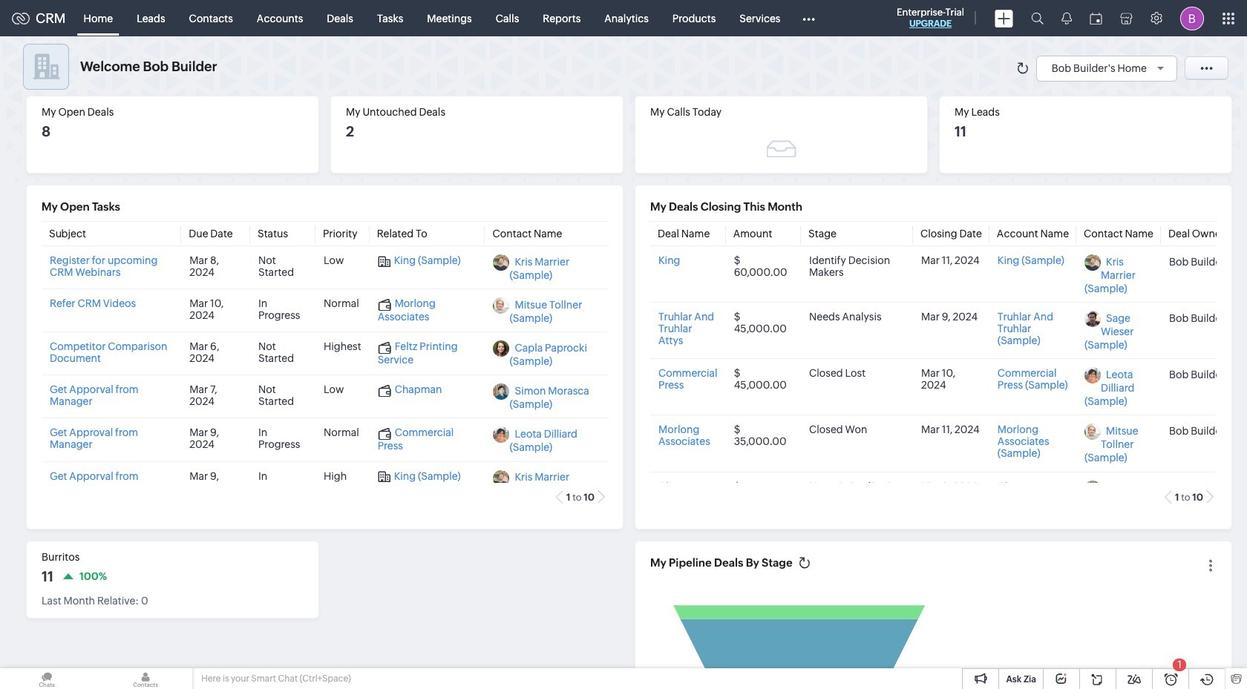 Task type: describe. For each thing, give the bounding box(es) containing it.
logo image
[[12, 12, 30, 24]]

signals image
[[1062, 12, 1072, 24]]

search element
[[1022, 0, 1053, 36]]

create menu image
[[995, 9, 1013, 27]]

Other Modules field
[[792, 6, 824, 30]]

profile element
[[1171, 0, 1213, 36]]



Task type: locate. For each thing, give the bounding box(es) containing it.
profile image
[[1180, 6, 1204, 30]]

search image
[[1031, 12, 1044, 24]]

contacts image
[[99, 669, 192, 690]]

chats image
[[0, 669, 94, 690]]

create menu element
[[986, 0, 1022, 36]]

signals element
[[1053, 0, 1081, 36]]

calendar image
[[1090, 12, 1102, 24]]



Task type: vqa. For each thing, say whether or not it's contained in the screenshot.
Create Menu IMAGE
yes



